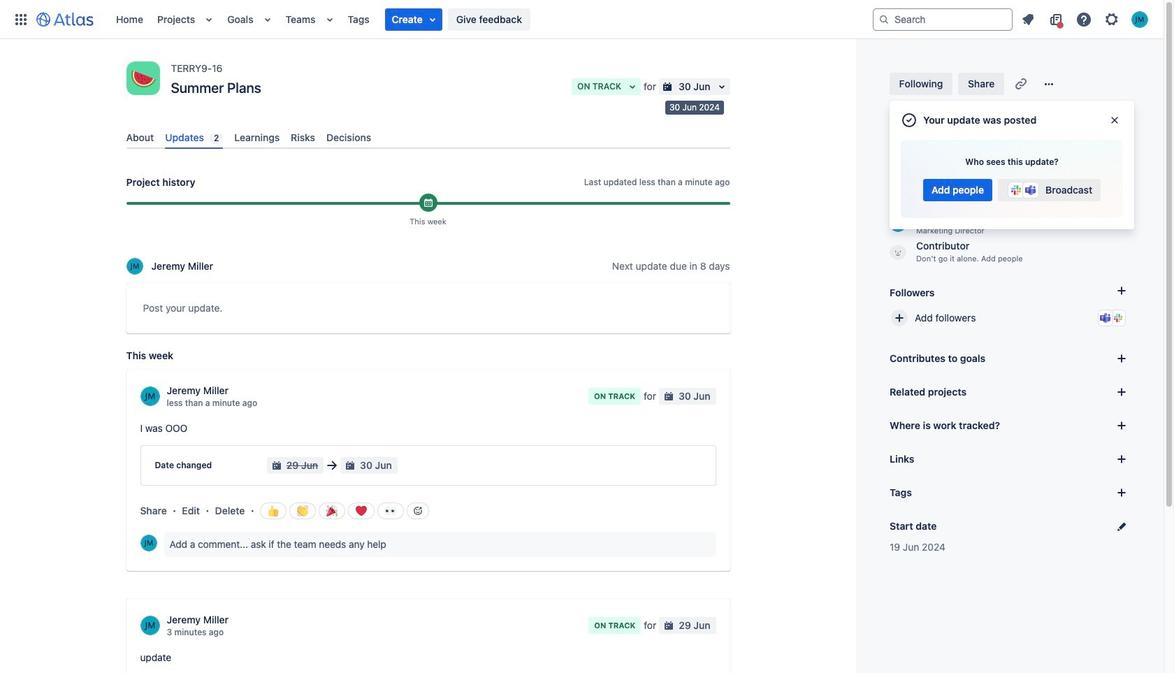Task type: vqa. For each thing, say whether or not it's contained in the screenshot.
Set Start date 'IMAGE'
no



Task type: locate. For each thing, give the bounding box(es) containing it.
:clap: image
[[297, 506, 308, 517], [297, 506, 308, 517]]

None search field
[[873, 8, 1013, 30]]

list
[[109, 0, 873, 39], [1015, 8, 1155, 30]]

msteams logo showing  channels are connected to this project image
[[1100, 312, 1111, 324]]

notifications image
[[1020, 11, 1036, 28]]

:tada: image
[[326, 506, 338, 517], [326, 506, 338, 517]]

add follower image
[[891, 310, 908, 326]]

list item
[[385, 8, 442, 30]]

:eyes: image
[[385, 506, 396, 517]]

changed to image
[[324, 457, 340, 474]]

Main content area, start typing to enter text. text field
[[143, 300, 713, 322]]

0 vertical spatial more information about this user image
[[140, 387, 160, 406]]

banner
[[0, 0, 1164, 39]]

1 vertical spatial more information about this user image
[[140, 616, 160, 635]]

start date image
[[422, 197, 434, 208]]

more information about this user image
[[140, 387, 160, 406], [140, 616, 160, 635]]

more information about this user image
[[140, 535, 157, 552]]

2 more information about this user image from the top
[[140, 616, 160, 635]]

1 horizontal spatial list
[[1015, 8, 1155, 30]]

:heart: image
[[356, 506, 367, 517]]

close dialog image
[[1109, 115, 1120, 126]]

tooltip
[[665, 101, 724, 115]]

tab list
[[121, 126, 736, 149]]

your update was posted image
[[901, 112, 918, 129]]

add reaction image
[[412, 505, 424, 517]]



Task type: describe. For each thing, give the bounding box(es) containing it.
Search field
[[873, 8, 1013, 30]]

account image
[[1131, 11, 1148, 28]]

search image
[[878, 14, 890, 25]]

settings image
[[1104, 11, 1120, 28]]

0 horizontal spatial list
[[109, 0, 873, 39]]

add a follower image
[[1113, 282, 1130, 299]]

switch to... image
[[13, 11, 29, 28]]

slack logo showing nan channels are connected to this project image
[[1113, 312, 1124, 324]]

help image
[[1076, 11, 1092, 28]]

:heart: image
[[356, 506, 367, 517]]

:thumbsup: image
[[268, 506, 279, 517]]

list item inside top element
[[385, 8, 442, 30]]

:thumbsup: image
[[268, 506, 279, 517]]

top element
[[8, 0, 873, 39]]

1 more information about this user image from the top
[[140, 387, 160, 406]]

:eyes: image
[[385, 506, 396, 517]]



